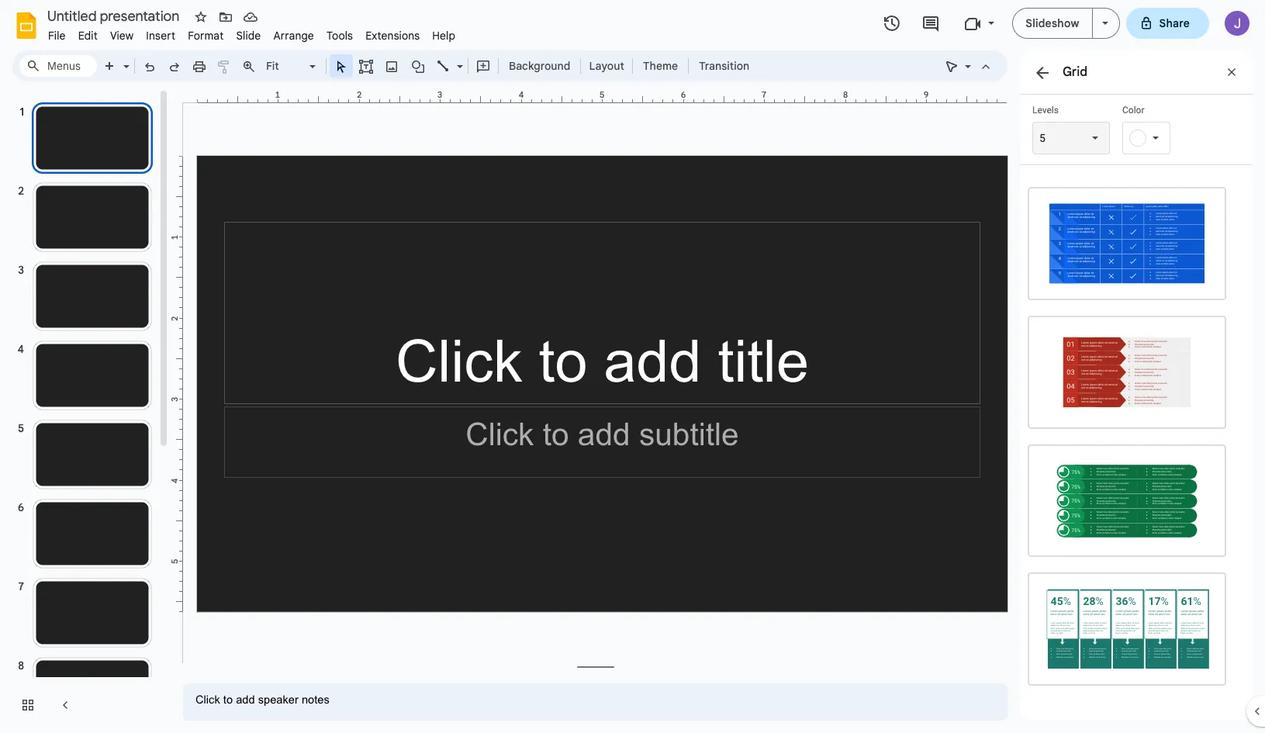 Task type: locate. For each thing, give the bounding box(es) containing it.
color
[[1123, 105, 1145, 116]]

option group inside grid "application"
[[1020, 165, 1253, 694]]

grid
[[1063, 64, 1088, 80]]

option group
[[1020, 165, 1253, 694]]

slide menu item
[[230, 26, 267, 45]]

slideshow button
[[1013, 8, 1093, 39]]

levels
[[1033, 105, 1059, 116]]

extensions menu item
[[359, 26, 426, 45]]

Rename text field
[[42, 6, 189, 25]]

menu bar
[[42, 20, 462, 46]]

help
[[432, 29, 455, 43]]

Five rows of information with check marks and details. Accent color: #4285f4, close to cornflower blue. radio
[[1020, 179, 1234, 308]]

insert image image
[[383, 55, 401, 77]]

layout button
[[584, 54, 629, 78]]

arrange menu item
[[267, 26, 320, 45]]

Star checkbox
[[190, 6, 212, 28]]

view menu item
[[104, 26, 140, 45]]

theme button
[[636, 54, 685, 78]]

menu bar inside menu bar banner
[[42, 20, 462, 46]]

navigation inside grid "application"
[[0, 88, 171, 733]]

edit
[[78, 29, 98, 43]]

slide
[[236, 29, 261, 43]]

grid application
[[0, 0, 1265, 733]]

Zoom text field
[[264, 55, 307, 77]]

slideshow
[[1026, 16, 1079, 30]]

navigation
[[0, 88, 171, 733]]

menu bar containing file
[[42, 20, 462, 46]]

theme
[[643, 59, 678, 73]]

transition button
[[692, 54, 757, 78]]

Five rounded-edged rows of information with percentages and two columns of bulleted details. Accent color: #0f9d58, close to green 11. radio
[[1020, 436, 1234, 565]]

file
[[48, 29, 66, 43]]



Task type: describe. For each thing, give the bounding box(es) containing it.
format menu item
[[182, 26, 230, 45]]

new slide with layout image
[[119, 56, 130, 61]]

share
[[1159, 16, 1190, 30]]

Five rows of information with arrow shape pointing rightward towards details. Accent color: #db4437, close to light red berry 1. radio
[[1020, 308, 1234, 436]]

arrange
[[273, 29, 314, 43]]

Five columns of information with percentages and arrows pointing down towards bulleted details. Accent color: #26a69a, close to green 11. radio
[[1020, 565, 1234, 694]]

edit menu item
[[72, 26, 104, 45]]

share button
[[1126, 8, 1209, 39]]

layout
[[589, 59, 624, 73]]

insert menu item
[[140, 26, 182, 45]]

shape image
[[409, 55, 427, 77]]

tools menu item
[[320, 26, 359, 45]]

Menus field
[[19, 55, 97, 77]]

5
[[1040, 132, 1046, 144]]

format
[[188, 29, 224, 43]]

extensions
[[365, 29, 420, 43]]

insert
[[146, 29, 175, 43]]

transition
[[699, 59, 750, 73]]

help menu item
[[426, 26, 462, 45]]

Zoom field
[[261, 55, 323, 78]]

color button
[[1123, 104, 1200, 154]]

presentation options image
[[1102, 22, 1108, 25]]

levels list box
[[1033, 104, 1110, 154]]

mode and view toolbar
[[939, 50, 998, 81]]

main toolbar
[[96, 54, 757, 78]]

grid section
[[1020, 50, 1253, 721]]

file menu item
[[42, 26, 72, 45]]

tools
[[327, 29, 353, 43]]

menu bar banner
[[0, 0, 1265, 733]]

background button
[[502, 54, 578, 78]]

view
[[110, 29, 134, 43]]

background
[[509, 59, 571, 73]]



Task type: vqa. For each thing, say whether or not it's contained in the screenshot.
Layout dropdown button
yes



